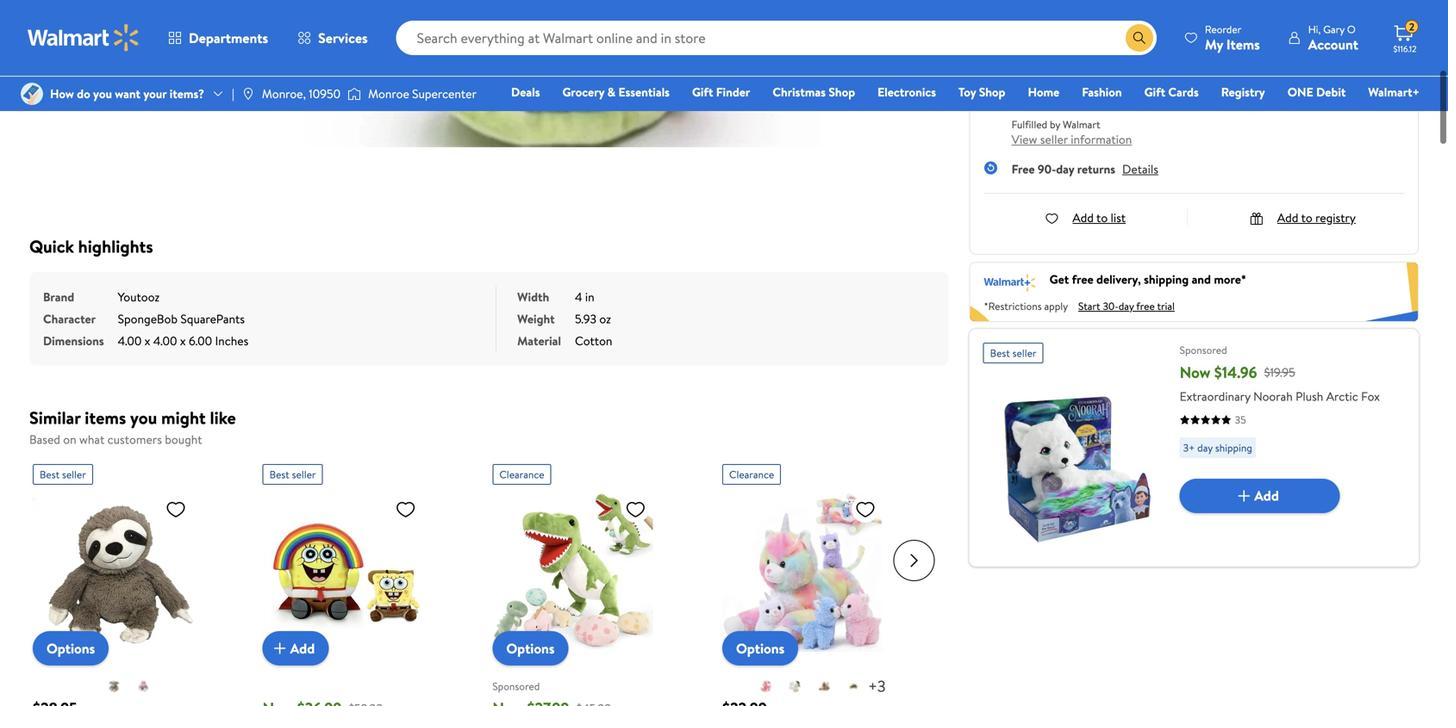 Task type: vqa. For each thing, say whether or not it's contained in the screenshot.
Walmart+ link
yes



Task type: locate. For each thing, give the bounding box(es) containing it.
to left list
[[1097, 209, 1108, 226]]

1 vertical spatial 10950
[[309, 85, 341, 102]]

0 vertical spatial day
[[1056, 161, 1074, 178]]

2 x from the left
[[180, 333, 186, 350]]

10950
[[1095, 34, 1128, 50], [309, 85, 341, 102]]

monroe, 10950 down 'services' "popup button"
[[262, 85, 341, 102]]

2 vertical spatial day
[[1197, 441, 1213, 455]]

toy shop link
[[951, 83, 1013, 101]]

0 vertical spatial sponsored
[[1180, 343, 1227, 358]]

want
[[115, 85, 141, 102]]

free
[[1072, 271, 1094, 288], [1136, 299, 1155, 314]]

2 horizontal spatial day
[[1197, 441, 1213, 455]]

0 vertical spatial monroe, 10950
[[1048, 34, 1128, 50]]

gary
[[1323, 22, 1345, 37]]

1 horizontal spatial 4.00
[[153, 333, 177, 350]]

shipping down 35
[[1215, 441, 1252, 455]]

shop inside christmas shop link
[[829, 84, 855, 100]]

gift finder link
[[684, 83, 758, 101]]

|
[[232, 85, 234, 102]]

x
[[145, 333, 150, 350], [180, 333, 186, 350]]

1 horizontal spatial to
[[1301, 209, 1313, 226]]

items?
[[170, 85, 204, 102]]

bought
[[165, 431, 202, 448]]

essentials
[[618, 84, 670, 100]]

1 horizontal spatial  image
[[241, 87, 255, 101]]

youtooz 6" gary the snail magnetic plush - spongebob squarepants collectible toy image
[[271, 0, 822, 147]]

1 to from the left
[[1097, 209, 1108, 226]]

to left registry
[[1301, 209, 1313, 226]]

1 horizontal spatial monroe,
[[1048, 34, 1093, 50]]

clearance for morismos dinosaur stuffed animal 23.6'' stuffed dinosaur mommy with 3 babies image
[[499, 468, 544, 482]]

1 horizontal spatial best
[[270, 468, 289, 482]]

0 horizontal spatial free
[[1072, 271, 1094, 288]]

clearance
[[499, 468, 544, 482], [729, 468, 774, 482]]

your
[[143, 85, 167, 102]]

add to cart image
[[1234, 486, 1254, 507], [270, 639, 290, 659]]

sponsored inside sponsored now $14.96 $19.95 extraordinary noorah plush arctic fox
[[1180, 343, 1227, 358]]

apply
[[1044, 299, 1068, 314]]

by left you
[[1037, 87, 1050, 103]]

youtooz 6" gary the snail magnetic plush - spongebob squarepants collectible toy - image 4 of 4 image
[[38, 0, 139, 73]]

monroe, right '|'
[[262, 85, 306, 102]]

day down delivery,
[[1119, 299, 1134, 314]]

shop right toy
[[979, 84, 1006, 100]]

monroe, 10950 left search icon
[[1048, 34, 1128, 50]]

2 product group from the left
[[263, 458, 455, 707]]

best seller
[[990, 346, 1037, 361], [40, 468, 86, 482], [270, 468, 316, 482]]

deals link
[[503, 83, 548, 101]]

1 vertical spatial monroe, 10950
[[262, 85, 341, 102]]

5.93 oz material
[[517, 311, 611, 350]]

best for warmies stuffed animals plush brown/white image
[[40, 468, 60, 482]]

1 vertical spatial shipping
[[1215, 441, 1252, 455]]

youtooz character
[[43, 289, 160, 328]]

 image for monroe, 10950
[[241, 87, 255, 101]]

you for want
[[93, 85, 112, 102]]

0 horizontal spatial best
[[40, 468, 60, 482]]

10950 down 'services' "popup button"
[[309, 85, 341, 102]]

1 horizontal spatial sponsored
[[1180, 343, 1227, 358]]

2 shop from the left
[[979, 84, 1006, 100]]

0 horizontal spatial you
[[93, 85, 112, 102]]

0 horizontal spatial to
[[1097, 209, 1108, 226]]

1 clearance from the left
[[499, 468, 544, 482]]

3 options from the left
[[736, 640, 785, 659]]

1 horizontal spatial options
[[506, 640, 555, 659]]

x left 6.00
[[180, 333, 186, 350]]

monroe
[[368, 85, 409, 102]]

cards
[[1168, 84, 1199, 100]]

day inside now $14.96 group
[[1197, 441, 1213, 455]]

4 product group from the left
[[722, 458, 914, 707]]

based
[[29, 431, 60, 448]]

1 vertical spatial sponsored
[[493, 680, 540, 694]]

1 horizontal spatial add to cart image
[[1234, 486, 1254, 507]]

sponsored now $14.96 $19.95 extraordinary noorah plush arctic fox
[[1180, 343, 1380, 405]]

0 horizontal spatial options
[[47, 640, 95, 659]]

 image left "how"
[[21, 83, 43, 105]]

walmart plus image
[[984, 271, 1036, 292]]

3 options link from the left
[[722, 632, 798, 666]]

you
[[93, 85, 112, 102], [130, 406, 157, 430]]

2 gift from the left
[[1144, 84, 1165, 100]]

1 vertical spatial monroe,
[[262, 85, 306, 102]]

returns
[[1077, 161, 1116, 178]]

best
[[990, 346, 1010, 361], [40, 468, 60, 482], [270, 468, 289, 482]]

0 vertical spatial monroe,
[[1048, 34, 1093, 50]]

sponsored inside product group
[[493, 680, 540, 694]]

day
[[1056, 161, 1074, 178], [1119, 299, 1134, 314], [1197, 441, 1213, 455]]

account
[[1308, 35, 1359, 54]]

product group
[[33, 458, 225, 707], [263, 458, 455, 707], [493, 458, 684, 707], [722, 458, 914, 707]]

like
[[210, 406, 236, 430]]

by right fulfilled
[[1050, 117, 1060, 132]]

by
[[1037, 87, 1050, 103], [1050, 117, 1060, 132]]

1 vertical spatial add button
[[263, 632, 329, 666]]

delivery,
[[1097, 271, 1141, 288]]

registry
[[1221, 84, 1265, 100]]

1 horizontal spatial you
[[130, 406, 157, 430]]

walmart+ link
[[1361, 83, 1428, 101]]

by for fulfilled
[[1050, 117, 1060, 132]]

grocery & essentials link
[[555, 83, 678, 101]]

character
[[43, 311, 96, 328]]

youtooz
[[118, 289, 160, 306]]

fulfilled
[[1012, 117, 1047, 132]]

2 4.00 from the left
[[153, 333, 177, 350]]

2
[[1409, 20, 1415, 34]]

cotton
[[575, 333, 612, 350]]

1 horizontal spatial gift
[[1144, 84, 1165, 100]]

product group containing +3
[[722, 458, 914, 707]]

gift left cards at right top
[[1144, 84, 1165, 100]]

1 horizontal spatial best seller
[[270, 468, 316, 482]]

walmart+
[[1368, 84, 1420, 100]]

shop
[[829, 84, 855, 100], [979, 84, 1006, 100]]

christmas
[[773, 84, 826, 100]]

+3
[[868, 676, 886, 698]]

2 horizontal spatial options link
[[722, 632, 798, 666]]

2 to from the left
[[1301, 209, 1313, 226]]

you inside similar items you might like based on what customers bought
[[130, 406, 157, 430]]

0 horizontal spatial options link
[[33, 632, 109, 666]]

options link
[[33, 632, 109, 666], [493, 632, 569, 666], [722, 632, 798, 666]]

1 horizontal spatial x
[[180, 333, 186, 350]]

 image left monroe
[[348, 85, 361, 103]]

2 horizontal spatial best
[[990, 346, 1010, 361]]

one debit link
[[1280, 83, 1354, 101]]

1 vertical spatial add to cart image
[[270, 639, 290, 659]]

monroe, 10950
[[1048, 34, 1128, 50], [262, 85, 341, 102]]

shipping up 'trial'
[[1144, 271, 1189, 288]]

4.00 x 4.00 x 6.00 inches
[[118, 333, 249, 350]]

$14.96
[[1214, 362, 1257, 383]]

0 vertical spatial you
[[93, 85, 112, 102]]

options for morismos dinosaur stuffed animal 23.6'' stuffed dinosaur mommy with 3 babies image
[[506, 640, 555, 659]]

1 vertical spatial day
[[1119, 299, 1134, 314]]

0 horizontal spatial add button
[[263, 632, 329, 666]]

1 shop from the left
[[829, 84, 855, 100]]

2 clearance from the left
[[729, 468, 774, 482]]

sold by you tooz collectibles
[[1012, 87, 1162, 103]]

weight
[[517, 311, 555, 328]]

2 horizontal spatial best seller
[[990, 346, 1037, 361]]

monroe,
[[1048, 34, 1093, 50], [262, 85, 306, 102]]

you right do
[[93, 85, 112, 102]]

1 gift from the left
[[692, 84, 713, 100]]

10950 left search icon
[[1095, 34, 1128, 50]]

toy
[[959, 84, 976, 100]]

1 horizontal spatial shipping
[[1215, 441, 1252, 455]]

clearance for the 'morismos unicorn kitty cat stuffed animal 22'' mommy cat and 4 babies' image
[[729, 468, 774, 482]]

0 horizontal spatial monroe,
[[262, 85, 306, 102]]

product group containing add
[[263, 458, 455, 707]]

spongebob squarepants dimensions
[[43, 311, 245, 350]]

1 horizontal spatial options link
[[493, 632, 569, 666]]

add inside now $14.96 group
[[1254, 487, 1279, 506]]

0 vertical spatial shipping
[[1144, 271, 1189, 288]]

add to favorites list, warmies stuffed animals plush brown/white image
[[166, 499, 186, 521]]

best seller inside now $14.96 group
[[990, 346, 1037, 361]]

free right the get
[[1072, 271, 1094, 288]]

day for 30-
[[1119, 299, 1134, 314]]

0 vertical spatial by
[[1037, 87, 1050, 103]]

1 vertical spatial you
[[130, 406, 157, 430]]

0 horizontal spatial 10950
[[309, 85, 341, 102]]

0 horizontal spatial shipping
[[1144, 271, 1189, 288]]

on
[[63, 431, 76, 448]]

0 horizontal spatial day
[[1056, 161, 1074, 178]]

material
[[517, 333, 561, 350]]

1 vertical spatial by
[[1050, 117, 1060, 132]]

0 horizontal spatial clearance
[[499, 468, 544, 482]]

now
[[1180, 362, 1211, 383]]

0 horizontal spatial  image
[[21, 83, 43, 105]]

1 x from the left
[[145, 333, 150, 350]]

2 horizontal spatial  image
[[348, 85, 361, 103]]

1 horizontal spatial free
[[1136, 299, 1155, 314]]

0 horizontal spatial gift
[[692, 84, 713, 100]]

gift left finder
[[692, 84, 713, 100]]

best inside now $14.96 group
[[990, 346, 1010, 361]]

0 horizontal spatial 4.00
[[118, 333, 142, 350]]

add button
[[1180, 479, 1340, 514], [263, 632, 329, 666]]

day inside get free delivery, shipping and more* banner
[[1119, 299, 1134, 314]]

gift for gift finder
[[692, 84, 713, 100]]

what
[[79, 431, 105, 448]]

1 horizontal spatial add button
[[1180, 479, 1340, 514]]

0 vertical spatial add to cart image
[[1234, 486, 1254, 507]]

1 horizontal spatial shop
[[979, 84, 1006, 100]]

1 horizontal spatial clearance
[[729, 468, 774, 482]]

0 horizontal spatial shop
[[829, 84, 855, 100]]

x down spongebob
[[145, 333, 150, 350]]

shipping inside now $14.96 group
[[1215, 441, 1252, 455]]

 image right '|'
[[241, 87, 255, 101]]

and
[[1192, 271, 1211, 288]]

2 horizontal spatial options
[[736, 640, 785, 659]]

day right 3+
[[1197, 441, 1213, 455]]

0 vertical spatial add button
[[1180, 479, 1340, 514]]

details
[[1122, 161, 1158, 178]]

shipping
[[1144, 271, 1189, 288], [1215, 441, 1252, 455]]

information
[[1071, 131, 1132, 148]]

brown and green image
[[847, 680, 860, 694]]

day down view seller information 'link'
[[1056, 161, 1074, 178]]

monroe, up you
[[1048, 34, 1093, 50]]

you
[[1052, 87, 1071, 103]]

 image for how do you want your items?
[[21, 83, 43, 105]]

1 horizontal spatial day
[[1119, 299, 1134, 314]]

1 horizontal spatial 10950
[[1095, 34, 1128, 50]]

shop inside toy shop link
[[979, 84, 1006, 100]]

free left 'trial'
[[1136, 299, 1155, 314]]

electronics
[[878, 84, 936, 100]]

0 horizontal spatial sponsored
[[493, 680, 540, 694]]

plush
[[1296, 388, 1324, 405]]

get
[[1050, 271, 1069, 288]]

add to favorites list, kidrobot spongebob squarepants rainbow hugme & kamp koral phunny plush bundle, 2-pack image
[[395, 499, 416, 521]]

view
[[1012, 131, 1037, 148]]

2 options link from the left
[[493, 632, 569, 666]]

multicolor image
[[136, 680, 150, 694]]

toy shop
[[959, 84, 1006, 100]]

1 options from the left
[[47, 640, 95, 659]]

1 options link from the left
[[33, 632, 109, 666]]

 image
[[21, 83, 43, 105], [348, 85, 361, 103], [241, 87, 255, 101]]

2 options from the left
[[506, 640, 555, 659]]

quick
[[29, 234, 74, 259]]

you up customers
[[130, 406, 157, 430]]

0 vertical spatial free
[[1072, 271, 1094, 288]]

shop right christmas
[[829, 84, 855, 100]]

0 horizontal spatial x
[[145, 333, 150, 350]]

0 horizontal spatial best seller
[[40, 468, 86, 482]]

add
[[1073, 209, 1094, 226], [1277, 209, 1299, 226], [1254, 487, 1279, 506], [290, 639, 315, 658]]

best seller for add button inside the now $14.96 group
[[990, 346, 1037, 361]]

similar
[[29, 406, 81, 430]]

gift for gift cards
[[1144, 84, 1165, 100]]

&
[[607, 84, 616, 100]]

by for sold
[[1037, 87, 1050, 103]]



Task type: describe. For each thing, give the bounding box(es) containing it.
Search search field
[[396, 21, 1157, 55]]

add to list button
[[1045, 209, 1126, 226]]

might
[[161, 406, 206, 430]]

dimensions
[[43, 333, 104, 350]]

oz
[[599, 311, 611, 328]]

my
[[1205, 35, 1223, 54]]

inches
[[215, 333, 249, 350]]

reorder my items
[[1205, 22, 1260, 54]]

view seller information link
[[1012, 131, 1132, 148]]

0 horizontal spatial monroe, 10950
[[262, 85, 341, 102]]

free 90-day returns details
[[1012, 161, 1158, 178]]

1 vertical spatial free
[[1136, 299, 1155, 314]]

how do you want your items?
[[50, 85, 204, 102]]

home link
[[1020, 83, 1067, 101]]

noorah
[[1253, 388, 1293, 405]]

fulfilled by walmart
[[1012, 117, 1100, 132]]

width
[[517, 289, 549, 306]]

4 in weight
[[517, 289, 594, 328]]

list
[[1111, 209, 1126, 226]]

options link for morismos dinosaur stuffed animal 23.6'' stuffed dinosaur mommy with 3 babies image
[[493, 632, 569, 666]]

seller inside now $14.96 group
[[1013, 346, 1037, 361]]

next slide for similar items you might like list image
[[894, 540, 935, 582]]

kidrobot spongebob squarepants rainbow hugme & kamp koral phunny plush bundle, 2-pack image
[[263, 492, 423, 653]]

arctic
[[1326, 388, 1358, 405]]

fashion
[[1082, 84, 1122, 100]]

view seller information
[[1012, 131, 1132, 148]]

grocery
[[562, 84, 604, 100]]

red image
[[759, 680, 772, 694]]

add to favorites list, morismos dinosaur stuffed animal 23.6'' stuffed dinosaur mommy with 3 babies image
[[625, 499, 646, 521]]

to for list
[[1097, 209, 1108, 226]]

collectibles
[[1100, 87, 1162, 103]]

gray image
[[107, 680, 121, 694]]

gift cards
[[1144, 84, 1199, 100]]

shop for christmas shop
[[829, 84, 855, 100]]

3+ day shipping
[[1183, 441, 1252, 455]]

supercenter
[[412, 85, 477, 102]]

how
[[50, 85, 74, 102]]

shipping inside banner
[[1144, 271, 1189, 288]]

day for 90-
[[1056, 161, 1074, 178]]

quick highlights
[[29, 234, 153, 259]]

sponsored for sponsored
[[493, 680, 540, 694]]

christmas shop link
[[765, 83, 863, 101]]

best for kidrobot spongebob squarepants rainbow hugme & kamp koral phunny plush bundle, 2-pack image
[[270, 468, 289, 482]]

now $14.96 group
[[969, 329, 1419, 567]]

monroe supercenter
[[368, 85, 477, 102]]

free
[[1012, 161, 1035, 178]]

customers
[[107, 431, 162, 448]]

Walmart Site-Wide search field
[[396, 21, 1157, 55]]

tooz
[[1074, 87, 1097, 103]]

available in additional 3 variants element
[[868, 676, 886, 698]]

*restrictions apply
[[984, 299, 1068, 314]]

registry
[[1316, 209, 1356, 226]]

trial
[[1157, 299, 1175, 314]]

add inside product group
[[290, 639, 315, 658]]

debit
[[1316, 84, 1346, 100]]

3 different color image
[[788, 680, 802, 694]]

 image for monroe supercenter
[[348, 85, 361, 103]]

details button
[[1122, 161, 1158, 178]]

departments button
[[153, 17, 283, 59]]

1 horizontal spatial monroe, 10950
[[1048, 34, 1128, 50]]

items
[[1227, 35, 1260, 54]]

morismos dinosaur stuffed animal 23.6'' stuffed dinosaur mommy with 3 babies image
[[493, 492, 653, 653]]

1 4.00 from the left
[[118, 333, 142, 350]]

reorder
[[1205, 22, 1242, 37]]

one debit
[[1288, 84, 1346, 100]]

squarepants
[[180, 311, 245, 328]]

1 product group from the left
[[33, 458, 225, 707]]

shop for toy shop
[[979, 84, 1006, 100]]

departments
[[189, 28, 268, 47]]

to for registry
[[1301, 209, 1313, 226]]

options link for the 'morismos unicorn kitty cat stuffed animal 22'' mommy cat and 4 babies' image
[[722, 632, 798, 666]]

30-
[[1103, 299, 1119, 314]]

add to registry button
[[1250, 209, 1356, 226]]

services button
[[283, 17, 382, 59]]

best seller for add button inside product group
[[270, 468, 316, 482]]

sold
[[1012, 87, 1034, 103]]

extraordinary noorah plush arctic fox image
[[983, 371, 1166, 553]]

electronics link
[[870, 83, 944, 101]]

$19.95
[[1264, 364, 1295, 381]]

start 30-day free trial
[[1078, 299, 1175, 314]]

do
[[77, 85, 90, 102]]

6.00
[[189, 333, 212, 350]]

brand
[[43, 289, 74, 306]]

add button inside now $14.96 group
[[1180, 479, 1340, 514]]

grocery & essentials
[[562, 84, 670, 100]]

add to registry
[[1277, 209, 1356, 226]]

brown image
[[817, 680, 831, 694]]

warmies stuffed animals plush brown/white image
[[33, 492, 193, 653]]

options link for warmies stuffed animals plush brown/white image
[[33, 632, 109, 666]]

registry link
[[1213, 83, 1273, 101]]

options for the 'morismos unicorn kitty cat stuffed animal 22'' mommy cat and 4 babies' image
[[736, 640, 785, 659]]

options for warmies stuffed animals plush brown/white image
[[47, 640, 95, 659]]

morismos unicorn kitty cat stuffed animal 22'' mommy cat and 4 babies image
[[722, 492, 883, 653]]

*restrictions
[[984, 299, 1042, 314]]

home
[[1028, 84, 1060, 100]]

services
[[318, 28, 368, 47]]

walmart image
[[28, 24, 140, 52]]

add to favorites list, morismos unicorn kitty cat stuffed animal 22'' mommy cat and 4 babies image
[[855, 499, 876, 521]]

get free delivery, shipping and more* banner
[[969, 262, 1419, 322]]

one
[[1288, 84, 1314, 100]]

add button inside product group
[[263, 632, 329, 666]]

search icon image
[[1133, 31, 1146, 45]]

add to cart image inside now $14.96 group
[[1234, 486, 1254, 507]]

gift cards link
[[1137, 83, 1207, 101]]

finder
[[716, 84, 750, 100]]

3 product group from the left
[[493, 458, 684, 707]]

hi, gary o account
[[1308, 22, 1359, 54]]

deals
[[511, 84, 540, 100]]

sponsored for sponsored now $14.96 $19.95 extraordinary noorah plush arctic fox
[[1180, 343, 1227, 358]]

extraordinary
[[1180, 388, 1251, 405]]

o
[[1347, 22, 1356, 37]]

walmart
[[1063, 117, 1100, 132]]

3+
[[1183, 441, 1195, 455]]

90-
[[1038, 161, 1056, 178]]

5.93
[[575, 311, 597, 328]]

35
[[1235, 413, 1246, 427]]

items
[[85, 406, 126, 430]]

fashion link
[[1074, 83, 1130, 101]]

$116.12
[[1393, 43, 1417, 55]]

in
[[585, 289, 594, 306]]

you for might
[[130, 406, 157, 430]]

0 vertical spatial 10950
[[1095, 34, 1128, 50]]

0 horizontal spatial add to cart image
[[270, 639, 290, 659]]

monroe, 10950 button
[[1048, 34, 1128, 50]]

fox
[[1361, 388, 1380, 405]]



